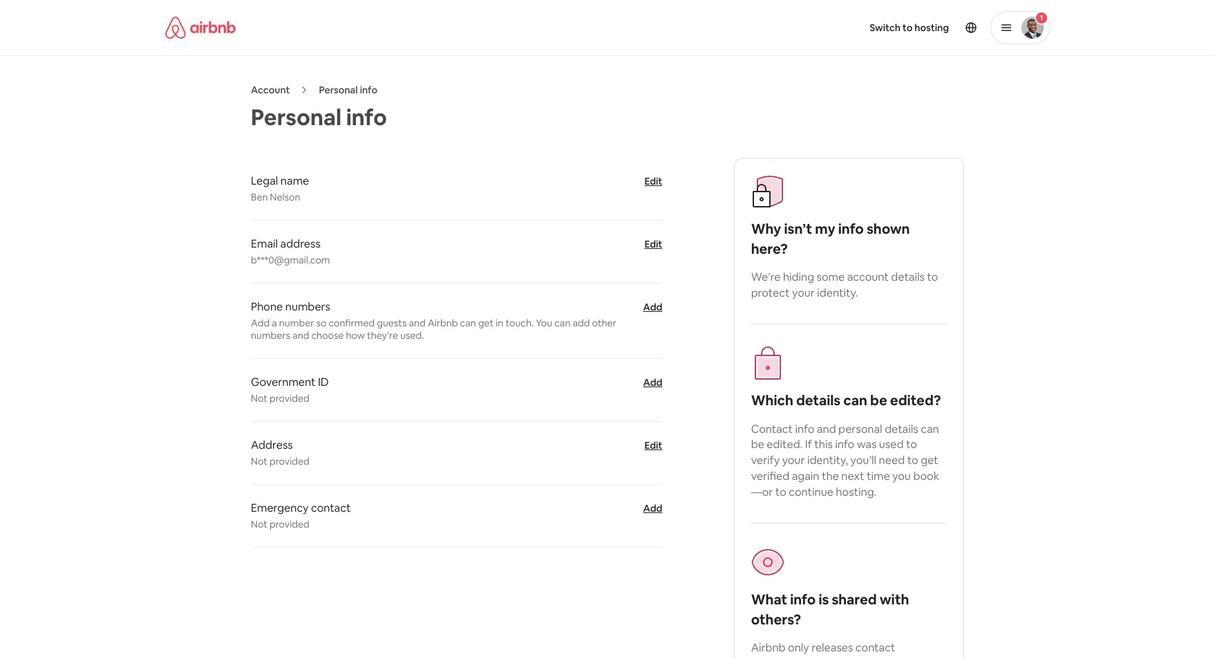 Task type: locate. For each thing, give the bounding box(es) containing it.
0 vertical spatial get
[[478, 317, 494, 329]]

email
[[251, 237, 278, 251]]

not down emergency
[[251, 518, 268, 530]]

not for emergency contact
[[251, 518, 268, 530]]

which
[[751, 391, 794, 409]]

provided
[[270, 392, 310, 405], [270, 455, 310, 468], [270, 518, 310, 530]]

0 vertical spatial edit button
[[645, 174, 663, 188]]

0 horizontal spatial contact
[[311, 501, 351, 515]]

0 vertical spatial provided
[[270, 392, 310, 405]]

government id not provided
[[251, 375, 329, 405]]

0 vertical spatial details
[[892, 270, 925, 284]]

address
[[280, 237, 321, 251]]

1 horizontal spatial guests
[[884, 656, 918, 659]]

and right hosts
[[862, 656, 881, 659]]

was
[[857, 437, 877, 452]]

0 vertical spatial your
[[793, 286, 815, 300]]

edit for legal name
[[645, 175, 663, 187]]

numbers up number
[[285, 299, 331, 314]]

edit for address
[[645, 439, 663, 452]]

1 vertical spatial not
[[251, 455, 268, 468]]

be up personal
[[871, 391, 888, 409]]

edit button
[[645, 174, 663, 188], [645, 237, 663, 251], [645, 438, 663, 452]]

details up 'used'
[[885, 422, 919, 436]]

edit
[[645, 175, 663, 187], [645, 238, 663, 250], [645, 439, 663, 452]]

be
[[871, 391, 888, 409], [751, 437, 765, 452]]

hosting
[[915, 21, 950, 34]]

your down edited. at the right
[[783, 453, 805, 468]]

0 horizontal spatial be
[[751, 437, 765, 452]]

what
[[751, 591, 788, 609]]

not down address
[[251, 455, 268, 468]]

switch
[[870, 21, 901, 34]]

to right account
[[928, 270, 939, 284]]

your
[[793, 286, 815, 300], [783, 453, 805, 468]]

1 vertical spatial be
[[751, 437, 765, 452]]

add
[[573, 317, 590, 329]]

personal
[[839, 422, 883, 436]]

1
[[1041, 13, 1044, 22]]

add
[[644, 301, 663, 313], [251, 317, 270, 329], [644, 376, 663, 389], [644, 502, 663, 515]]

and inside airbnb only releases contact information for hosts and guests afte
[[862, 656, 881, 659]]

provided down address
[[270, 455, 310, 468]]

provided down emergency
[[270, 518, 310, 530]]

details right account
[[892, 270, 925, 284]]

numbers down 'phone'
[[251, 329, 291, 342]]

can
[[460, 317, 476, 329], [555, 317, 571, 329], [844, 391, 868, 409], [921, 422, 940, 436]]

1 vertical spatial provided
[[270, 455, 310, 468]]

again
[[792, 469, 820, 484]]

2 edit button from the top
[[645, 237, 663, 251]]

shown
[[867, 220, 910, 238]]

airbnb up "information"
[[751, 640, 786, 655]]

to right —or
[[776, 485, 787, 499]]

0 horizontal spatial get
[[478, 317, 494, 329]]

can right you
[[555, 317, 571, 329]]

1 edit button from the top
[[645, 174, 663, 188]]

and up the this
[[817, 422, 837, 436]]

to
[[903, 21, 913, 34], [928, 270, 939, 284], [907, 437, 918, 452], [908, 453, 919, 468], [776, 485, 787, 499]]

add link
[[644, 376, 663, 389]]

and left so
[[293, 329, 309, 342]]

you'll
[[851, 453, 877, 468]]

edit button for legal name
[[645, 174, 663, 188]]

you
[[536, 317, 553, 329]]

with
[[880, 591, 910, 609]]

0 vertical spatial not
[[251, 392, 268, 405]]

2 vertical spatial edit button
[[645, 438, 663, 452]]

can left the in on the top
[[460, 317, 476, 329]]

2 vertical spatial not
[[251, 518, 268, 530]]

so
[[316, 317, 327, 329]]

contact info and personal details can be edited. if this info was used to verify your identity, you'll need to get verified again the next time you book —or to continue hosting.
[[751, 422, 940, 499]]

provided down the government
[[270, 392, 310, 405]]

if
[[806, 437, 812, 452]]

be inside contact info and personal details can be edited. if this info was used to verify your identity, you'll need to get verified again the next time you book —or to continue hosting.
[[751, 437, 765, 452]]

get left the in on the top
[[478, 317, 494, 329]]

name
[[281, 174, 309, 188]]

not inside government id not provided
[[251, 392, 268, 405]]

1 vertical spatial edit button
[[645, 237, 663, 251]]

personal info
[[319, 84, 378, 96], [251, 103, 387, 131]]

0 vertical spatial contact
[[311, 501, 351, 515]]

we're
[[751, 270, 781, 284]]

provided inside emergency contact not provided
[[270, 518, 310, 530]]

some
[[817, 270, 845, 284]]

guests inside airbnb only releases contact information for hosts and guests afte
[[884, 656, 918, 659]]

your down hiding
[[793, 286, 815, 300]]

airbnb inside airbnb only releases contact information for hosts and guests afte
[[751, 640, 786, 655]]

used.
[[401, 329, 424, 342]]

0 vertical spatial edit
[[645, 175, 663, 187]]

provided inside address not provided
[[270, 455, 310, 468]]

1 vertical spatial contact
[[856, 640, 896, 655]]

identity.
[[818, 286, 859, 300]]

switch to hosting
[[870, 21, 950, 34]]

1 vertical spatial guests
[[884, 656, 918, 659]]

legal name ben nelson
[[251, 174, 309, 203]]

1 vertical spatial your
[[783, 453, 805, 468]]

used
[[880, 437, 904, 452]]

protect
[[751, 286, 790, 300]]

add inside the 'phone numbers add a number so confirmed guests and airbnb can get in touch. you can add other numbers and choose how they're used.'
[[251, 317, 270, 329]]

phone
[[251, 299, 283, 314]]

1 horizontal spatial contact
[[856, 640, 896, 655]]

info inside why isn't my info shown here?
[[839, 220, 864, 238]]

guests right hosts
[[884, 656, 918, 659]]

switch to hosting link
[[862, 13, 958, 42]]

2 vertical spatial provided
[[270, 518, 310, 530]]

1 vertical spatial edit
[[645, 238, 663, 250]]

1 vertical spatial get
[[921, 453, 939, 468]]

be up verify
[[751, 437, 765, 452]]

1 vertical spatial add button
[[644, 501, 663, 515]]

guests right how
[[377, 317, 407, 329]]

0 vertical spatial be
[[871, 391, 888, 409]]

is
[[819, 591, 829, 609]]

details inside we're hiding some account details to protect your identity.
[[892, 270, 925, 284]]

2 vertical spatial details
[[885, 422, 919, 436]]

need
[[879, 453, 905, 468]]

get up book
[[921, 453, 939, 468]]

can down edited?
[[921, 422, 940, 436]]

3 edit button from the top
[[645, 438, 663, 452]]

2 vertical spatial edit
[[645, 439, 663, 452]]

not inside emergency contact not provided
[[251, 518, 268, 530]]

0 vertical spatial personal info
[[319, 84, 378, 96]]

not for government id
[[251, 392, 268, 405]]

1 vertical spatial airbnb
[[751, 640, 786, 655]]

0 horizontal spatial guests
[[377, 317, 407, 329]]

personal down account
[[251, 103, 342, 131]]

contact right emergency
[[311, 501, 351, 515]]

1 add button from the top
[[644, 300, 663, 314]]

1 horizontal spatial be
[[871, 391, 888, 409]]

to right switch
[[903, 21, 913, 34]]

contact up hosts
[[856, 640, 896, 655]]

my
[[816, 220, 836, 238]]

not
[[251, 392, 268, 405], [251, 455, 268, 468], [251, 518, 268, 530]]

guests
[[377, 317, 407, 329], [884, 656, 918, 659]]

airbnb right "used."
[[428, 317, 458, 329]]

0 vertical spatial airbnb
[[428, 317, 458, 329]]

1 horizontal spatial airbnb
[[751, 640, 786, 655]]

3 edit from the top
[[645, 439, 663, 452]]

legal
[[251, 174, 278, 188]]

and
[[409, 317, 426, 329], [293, 329, 309, 342], [817, 422, 837, 436], [862, 656, 881, 659]]

details
[[892, 270, 925, 284], [797, 391, 841, 409], [885, 422, 919, 436]]

2 provided from the top
[[270, 455, 310, 468]]

continue
[[789, 485, 834, 499]]

provided for government
[[270, 392, 310, 405]]

0 vertical spatial add button
[[644, 300, 663, 314]]

your inside contact info and personal details can be edited. if this info was used to verify your identity, you'll need to get verified again the next time you book —or to continue hosting.
[[783, 453, 805, 468]]

info
[[360, 84, 378, 96], [346, 103, 387, 131], [839, 220, 864, 238], [796, 422, 815, 436], [836, 437, 855, 452], [791, 591, 816, 609]]

verified
[[751, 469, 790, 484]]

to inside 'profile' element
[[903, 21, 913, 34]]

touch.
[[506, 317, 534, 329]]

add button for phone numbers
[[644, 300, 663, 314]]

contact
[[311, 501, 351, 515], [856, 640, 896, 655]]

information
[[751, 656, 811, 659]]

contact inside airbnb only releases contact information for hosts and guests afte
[[856, 640, 896, 655]]

1 vertical spatial numbers
[[251, 329, 291, 342]]

1 provided from the top
[[270, 392, 310, 405]]

verify
[[751, 453, 780, 468]]

1 not from the top
[[251, 392, 268, 405]]

edit button for email address
[[645, 237, 663, 251]]

not down the government
[[251, 392, 268, 405]]

1 edit from the top
[[645, 175, 663, 187]]

0 vertical spatial numbers
[[285, 299, 331, 314]]

personal
[[319, 84, 358, 96], [251, 103, 342, 131]]

2 add button from the top
[[644, 501, 663, 515]]

1 horizontal spatial get
[[921, 453, 939, 468]]

edited.
[[767, 437, 803, 452]]

provided inside government id not provided
[[270, 392, 310, 405]]

choose
[[312, 329, 344, 342]]

3 not from the top
[[251, 518, 268, 530]]

edited?
[[891, 391, 942, 409]]

0 horizontal spatial airbnb
[[428, 317, 458, 329]]

2 edit from the top
[[645, 238, 663, 250]]

3 provided from the top
[[270, 518, 310, 530]]

2 not from the top
[[251, 455, 268, 468]]

details up the this
[[797, 391, 841, 409]]

guests inside the 'phone numbers add a number so confirmed guests and airbnb can get in touch. you can add other numbers and choose how they're used.'
[[377, 317, 407, 329]]

numbers
[[285, 299, 331, 314], [251, 329, 291, 342]]

here?
[[751, 240, 788, 258]]

details inside contact info and personal details can be edited. if this info was used to verify your identity, you'll need to get verified again the next time you book —or to continue hosting.
[[885, 422, 919, 436]]

personal right account
[[319, 84, 358, 96]]

0 vertical spatial guests
[[377, 317, 407, 329]]

provided for emergency
[[270, 518, 310, 530]]



Task type: vqa. For each thing, say whether or not it's contained in the screenshot.
4.85 to the left
no



Task type: describe. For each thing, give the bounding box(es) containing it.
the
[[822, 469, 839, 484]]

0 vertical spatial personal
[[319, 84, 358, 96]]

what info is shared with others?
[[751, 591, 910, 628]]

to up you
[[908, 453, 919, 468]]

can inside contact info and personal details can be edited. if this info was used to verify your identity, you'll need to get verified again the next time you book —or to continue hosting.
[[921, 422, 940, 436]]

to right 'used'
[[907, 437, 918, 452]]

hiding
[[783, 270, 815, 284]]

info inside what info is shared with others?
[[791, 591, 816, 609]]

1 vertical spatial personal
[[251, 103, 342, 131]]

next
[[842, 469, 865, 484]]

why isn't my info shown here?
[[751, 220, 910, 258]]

details for account
[[892, 270, 925, 284]]

and right they're
[[409, 317, 426, 329]]

others?
[[751, 610, 802, 628]]

not inside address not provided
[[251, 455, 268, 468]]

we're hiding some account details to protect your identity.
[[751, 270, 939, 300]]

airbnb only releases contact information for hosts and guests afte
[[751, 640, 945, 659]]

and inside contact info and personal details can be edited. if this info was used to verify your identity, you'll need to get verified again the next time you book —or to continue hosting.
[[817, 422, 837, 436]]

contact
[[751, 422, 793, 436]]

1 button
[[991, 11, 1050, 44]]

your inside we're hiding some account details to protect your identity.
[[793, 286, 815, 300]]

book
[[914, 469, 940, 484]]

contact inside emergency contact not provided
[[311, 501, 351, 515]]

time
[[867, 469, 890, 484]]

—or
[[751, 485, 773, 499]]

government
[[251, 375, 316, 389]]

edit button for address
[[645, 438, 663, 452]]

add button for emergency contact
[[644, 501, 663, 515]]

why
[[751, 220, 782, 238]]

account
[[251, 84, 290, 96]]

in
[[496, 317, 504, 329]]

emergency
[[251, 501, 309, 515]]

this
[[815, 437, 833, 452]]

get inside contact info and personal details can be edited. if this info was used to verify your identity, you'll need to get verified again the next time you book —or to continue hosting.
[[921, 453, 939, 468]]

hosts
[[830, 656, 860, 659]]

details for personal
[[885, 422, 919, 436]]

address
[[251, 438, 293, 452]]

email address b***0@gmail.com
[[251, 237, 330, 266]]

which details can be edited?
[[751, 391, 942, 409]]

number
[[279, 317, 314, 329]]

edit for email address
[[645, 238, 663, 250]]

nelson
[[270, 191, 300, 203]]

hosting.
[[836, 485, 877, 499]]

can up personal
[[844, 391, 868, 409]]

they're
[[367, 329, 398, 342]]

only
[[788, 640, 810, 655]]

identity,
[[808, 453, 849, 468]]

ben
[[251, 191, 268, 203]]

for
[[813, 656, 828, 659]]

account
[[848, 270, 889, 284]]

releases
[[812, 640, 854, 655]]

to inside we're hiding some account details to protect your identity.
[[928, 270, 939, 284]]

you
[[893, 469, 911, 484]]

isn't
[[785, 220, 813, 238]]

shared
[[832, 591, 877, 609]]

emergency contact not provided
[[251, 501, 351, 530]]

phone numbers add a number so confirmed guests and airbnb can get in touch. you can add other numbers and choose how they're used.
[[251, 299, 617, 342]]

1 vertical spatial details
[[797, 391, 841, 409]]

airbnb inside the 'phone numbers add a number so confirmed guests and airbnb can get in touch. you can add other numbers and choose how they're used.'
[[428, 317, 458, 329]]

profile element
[[624, 0, 1050, 55]]

id
[[318, 375, 329, 389]]

1 vertical spatial personal info
[[251, 103, 387, 131]]

get inside the 'phone numbers add a number so confirmed guests and airbnb can get in touch. you can add other numbers and choose how they're used.'
[[478, 317, 494, 329]]

account link
[[251, 84, 290, 96]]

b***0@gmail.com
[[251, 254, 330, 266]]

address not provided
[[251, 438, 310, 468]]

confirmed
[[329, 317, 375, 329]]

a
[[272, 317, 277, 329]]

how
[[346, 329, 365, 342]]

other
[[592, 317, 617, 329]]



